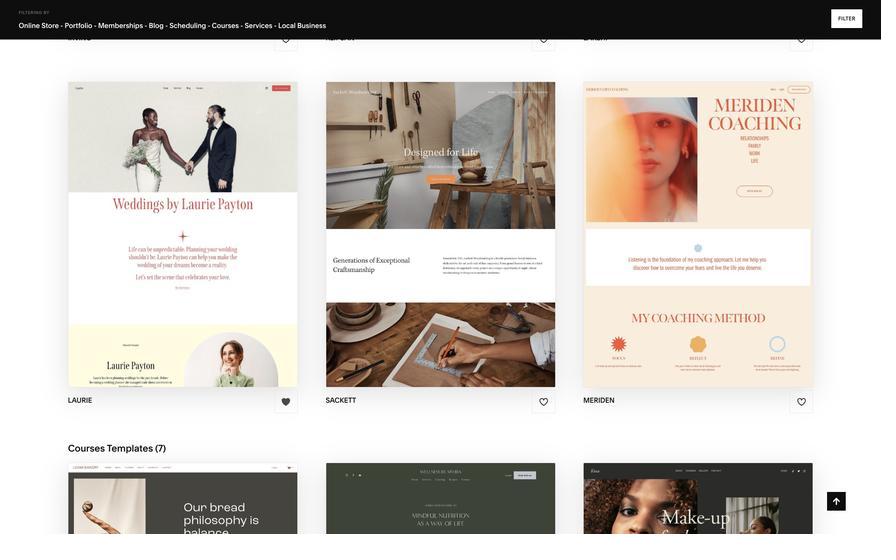 Task type: locate. For each thing, give the bounding box(es) containing it.
1 with from the left
[[165, 218, 187, 228]]

start inside start with meriden button
[[650, 218, 675, 228]]

with inside button
[[677, 218, 699, 228]]

0 horizontal spatial sackett
[[326, 396, 356, 405]]

store
[[42, 21, 59, 30]]

start for start with sackett
[[392, 218, 418, 228]]

-
[[61, 21, 63, 30], [94, 21, 97, 30], [145, 21, 147, 30], [165, 21, 168, 30], [208, 21, 211, 30], [241, 21, 243, 30], [274, 21, 277, 30]]

start inside start with sackett button
[[392, 218, 418, 228]]

(
[[155, 443, 158, 455]]

laurie inside button
[[189, 218, 219, 228]]

irving
[[68, 33, 92, 42]]

online
[[19, 21, 40, 30]]

2 horizontal spatial with
[[677, 218, 699, 228]]

sackett image
[[326, 82, 556, 387]]

start for start with meriden
[[650, 218, 675, 228]]

laurie image
[[68, 82, 298, 387]]

0 horizontal spatial courses
[[68, 443, 105, 455]]

with for laurie
[[165, 218, 187, 228]]

0 vertical spatial sackett
[[443, 218, 481, 228]]

7 - from the left
[[274, 21, 277, 30]]

- right portfolio
[[94, 21, 97, 30]]

0 horizontal spatial start
[[138, 218, 164, 228]]

0 vertical spatial meriden
[[701, 218, 739, 228]]

loam image
[[68, 464, 298, 535]]

2 start from the left
[[392, 218, 418, 228]]

- left local
[[274, 21, 277, 30]]

scheduling
[[170, 21, 206, 30]]

- left services
[[241, 21, 243, 30]]

laurie
[[189, 218, 219, 228], [188, 234, 218, 244], [68, 396, 92, 405]]

templates
[[107, 443, 153, 455]]

1 horizontal spatial with
[[420, 218, 441, 228]]

sackett inside button
[[443, 218, 481, 228]]

preview meriden link
[[660, 228, 738, 251]]

preview
[[148, 234, 186, 244], [660, 234, 697, 244]]

services
[[245, 21, 273, 30]]

- right blog
[[165, 21, 168, 30]]

3 start from the left
[[650, 218, 675, 228]]

meriden
[[701, 218, 739, 228], [699, 234, 738, 244], [584, 396, 615, 405]]

blog
[[149, 21, 164, 30]]

1 - from the left
[[61, 21, 63, 30]]

with for sackett
[[420, 218, 441, 228]]

1 horizontal spatial sackett
[[443, 218, 481, 228]]

2 with from the left
[[420, 218, 441, 228]]

filtering by
[[19, 10, 50, 15]]

add sackett to your favorites list image
[[540, 397, 549, 407]]

3 - from the left
[[145, 21, 147, 30]]

2 preview from the left
[[660, 234, 697, 244]]

- left blog
[[145, 21, 147, 30]]

add lakshi to your favorites list image
[[798, 35, 807, 44]]

start
[[138, 218, 164, 228], [392, 218, 418, 228], [650, 218, 675, 228]]

0 horizontal spatial with
[[165, 218, 187, 228]]

preview down start with meriden
[[660, 234, 697, 244]]

start with meriden button
[[650, 211, 748, 235]]

1 horizontal spatial start
[[392, 218, 418, 228]]

with
[[165, 218, 187, 228], [420, 218, 441, 228], [677, 218, 699, 228]]

1 horizontal spatial courses
[[212, 21, 239, 30]]

start with laurie
[[138, 218, 219, 228]]

add irving to your favorites list image
[[282, 35, 291, 44]]

0 vertical spatial laurie
[[189, 218, 219, 228]]

with for meriden
[[677, 218, 699, 228]]

4 - from the left
[[165, 21, 168, 30]]

2 horizontal spatial start
[[650, 218, 675, 228]]

2 - from the left
[[94, 21, 97, 30]]

start inside start with laurie button
[[138, 218, 164, 228]]

- right scheduling
[[208, 21, 211, 30]]

kusa image
[[584, 464, 814, 535]]

portfolio
[[65, 21, 92, 30]]

3 with from the left
[[677, 218, 699, 228]]

add meriden to your favorites list image
[[798, 397, 807, 407]]

1 horizontal spatial preview
[[660, 234, 697, 244]]

1 start from the left
[[138, 218, 164, 228]]

memberships
[[98, 21, 143, 30]]

courses
[[212, 21, 239, 30], [68, 443, 105, 455]]

1 preview from the left
[[148, 234, 186, 244]]

preview down the start with laurie
[[148, 234, 186, 244]]

- right store
[[61, 21, 63, 30]]

by
[[44, 10, 50, 15]]

0 horizontal spatial preview
[[148, 234, 186, 244]]

sackett
[[443, 218, 481, 228], [326, 396, 356, 405]]

6 - from the left
[[241, 21, 243, 30]]



Task type: describe. For each thing, give the bounding box(es) containing it.
back to top image
[[833, 497, 842, 506]]

1 vertical spatial laurie
[[188, 234, 218, 244]]

start with sackett button
[[392, 211, 490, 235]]

local
[[279, 21, 296, 30]]

online store - portfolio - memberships - blog - scheduling - courses - services - local business
[[19, 21, 327, 30]]

preview meriden
[[660, 234, 738, 244]]

5 - from the left
[[208, 21, 211, 30]]

preview for preview laurie
[[148, 234, 186, 244]]

filtering
[[19, 10, 42, 15]]

1 vertical spatial meriden
[[699, 234, 738, 244]]

remove laurie from your favorites list image
[[282, 397, 291, 407]]

2 vertical spatial meriden
[[584, 396, 615, 405]]

myhra image
[[326, 464, 556, 535]]

preview laurie link
[[148, 228, 218, 251]]

add klipsan to your favorites list image
[[540, 35, 549, 44]]

filter
[[839, 15, 856, 22]]

7
[[158, 443, 163, 455]]

courses templates ( 7 )
[[68, 443, 166, 455]]

irving image
[[68, 0, 298, 25]]

meriden image
[[584, 82, 814, 387]]

2 vertical spatial laurie
[[68, 396, 92, 405]]

lakshi
[[584, 33, 608, 42]]

start for start with laurie
[[138, 218, 164, 228]]

1 vertical spatial sackett
[[326, 396, 356, 405]]

filter button
[[832, 9, 863, 28]]

)
[[163, 443, 166, 455]]

meriden inside button
[[701, 218, 739, 228]]

start with meriden
[[650, 218, 739, 228]]

0 vertical spatial courses
[[212, 21, 239, 30]]

1 vertical spatial courses
[[68, 443, 105, 455]]

start with sackett
[[392, 218, 481, 228]]

preview laurie
[[148, 234, 218, 244]]

preview for preview meriden
[[660, 234, 697, 244]]

start with laurie button
[[138, 211, 228, 235]]

business
[[298, 21, 327, 30]]

klipsan
[[326, 33, 355, 42]]



Task type: vqa. For each thing, say whether or not it's contained in the screenshot.
Laurie to the top
yes



